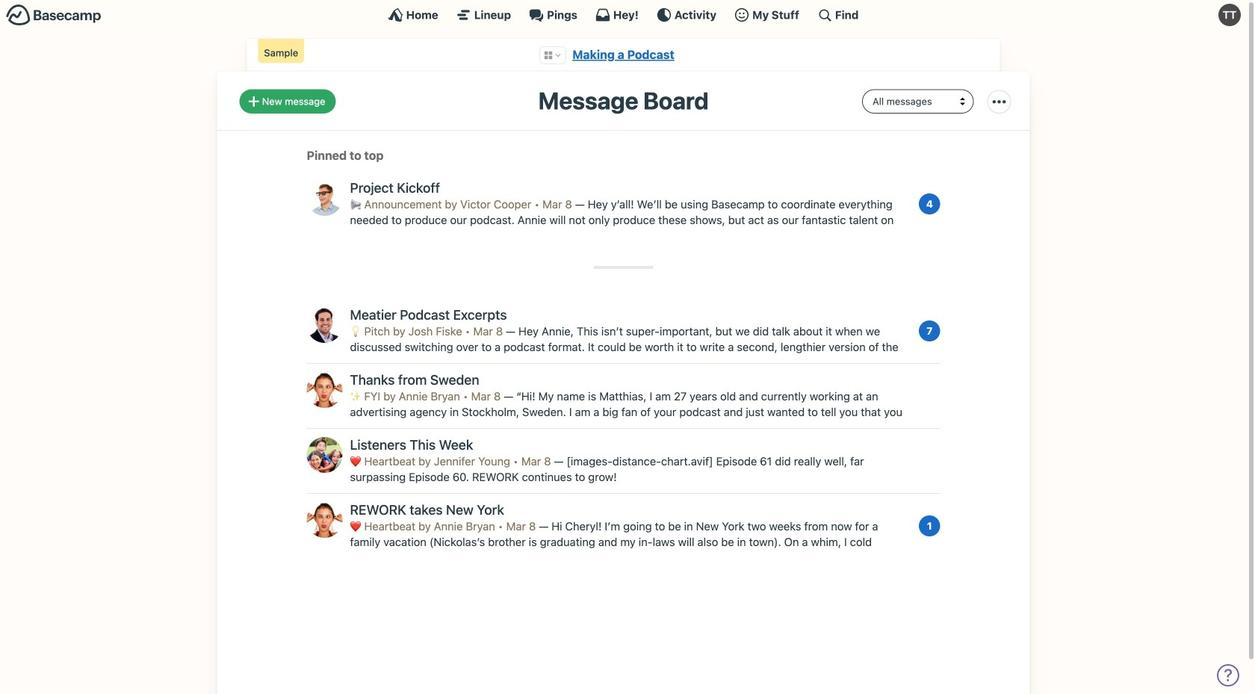 Task type: locate. For each thing, give the bounding box(es) containing it.
annie bryan image
[[307, 372, 343, 408], [307, 502, 343, 538]]

1 vertical spatial annie bryan image
[[307, 502, 343, 538]]

mar 8 element for "josh fiske" image
[[474, 325, 503, 338]]

mar 8 element for victor cooper image at the left of the page
[[543, 198, 572, 211]]

0 vertical spatial annie bryan image
[[307, 372, 343, 408]]

switch accounts image
[[6, 4, 102, 27]]

annie bryan image up jennifer young icon
[[307, 372, 343, 408]]

1 annie bryan image from the top
[[307, 372, 343, 408]]

mar 8 element
[[543, 198, 572, 211], [474, 325, 503, 338], [471, 390, 501, 403], [522, 455, 551, 468], [507, 520, 536, 533]]

breadcrumb element
[[247, 39, 1001, 71]]

josh fiske image
[[307, 307, 343, 343]]

main element
[[0, 0, 1248, 29]]

annie bryan image down jennifer young icon
[[307, 502, 343, 538]]

mar 8 element for jennifer young icon
[[522, 455, 551, 468]]

terry turtle image
[[1219, 4, 1242, 26]]



Task type: describe. For each thing, give the bounding box(es) containing it.
victor cooper image
[[307, 180, 343, 216]]

2 annie bryan image from the top
[[307, 502, 343, 538]]

jennifer young image
[[307, 437, 343, 473]]

mar 8 element for second annie bryan icon from the top of the page
[[507, 520, 536, 533]]

mar 8 element for first annie bryan icon from the top
[[471, 390, 501, 403]]

keyboard shortcut: ⌘ + / image
[[818, 7, 833, 22]]



Task type: vqa. For each thing, say whether or not it's contained in the screenshot.
Keyboard shortcut: ⌘ + / image at right
yes



